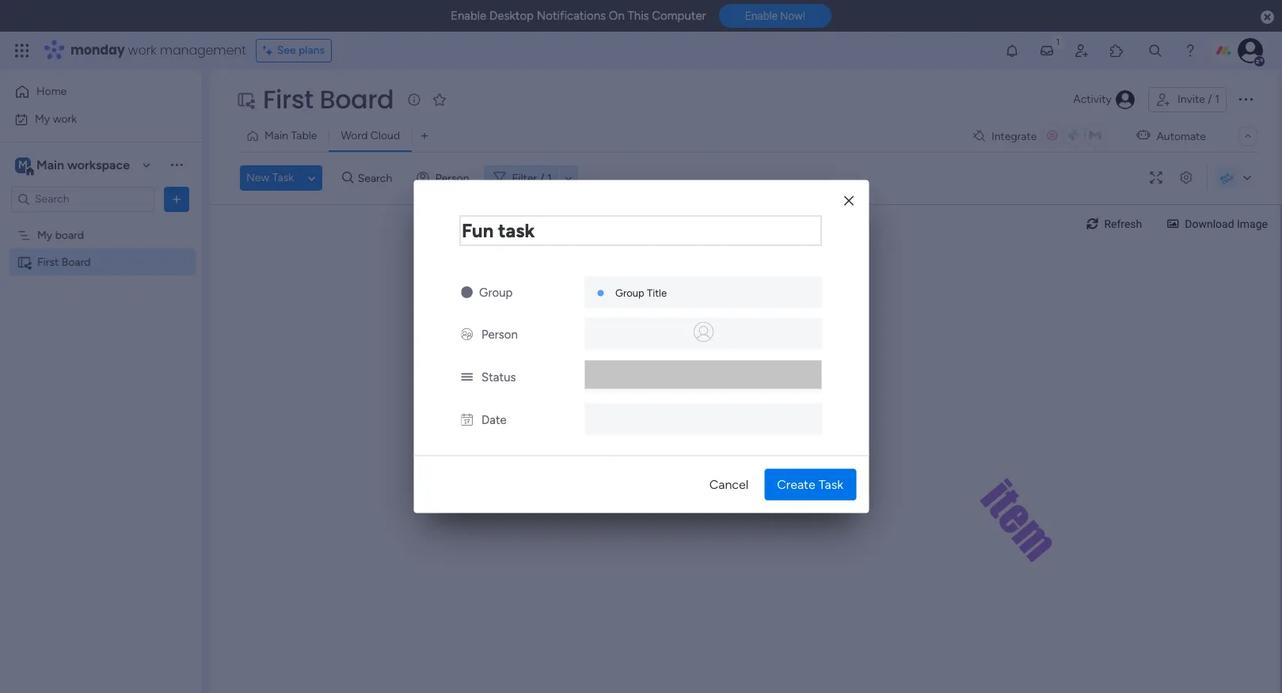 Task type: vqa. For each thing, say whether or not it's contained in the screenshot.
arrow down "icon"
yes



Task type: locate. For each thing, give the bounding box(es) containing it.
help image
[[1183, 43, 1199, 59]]

my
[[35, 112, 50, 126], [37, 229, 52, 242]]

/ for invite
[[1208, 93, 1213, 106]]

1 horizontal spatial task
[[819, 477, 844, 492]]

first right shareable board image
[[37, 255, 59, 269]]

0 vertical spatial board
[[320, 82, 394, 117]]

/ right invite
[[1208, 93, 1213, 106]]

first inside list box
[[37, 255, 59, 269]]

my left board
[[37, 229, 52, 242]]

word cloud
[[341, 129, 400, 143]]

enable now! button
[[719, 4, 832, 28]]

none field inside "dialog"
[[459, 216, 821, 246]]

main for main table
[[265, 129, 288, 143]]

0 horizontal spatial enable
[[451, 9, 487, 23]]

first board down my board
[[37, 255, 91, 269]]

1 vertical spatial task
[[819, 477, 844, 492]]

work for my
[[53, 112, 77, 126]]

monday
[[71, 41, 125, 59]]

work inside my work button
[[53, 112, 77, 126]]

board down board
[[62, 255, 91, 269]]

enable left the now!
[[745, 10, 778, 22]]

search everything image
[[1148, 43, 1164, 59]]

1 horizontal spatial main
[[265, 129, 288, 143]]

my down home
[[35, 112, 50, 126]]

main right workspace icon
[[36, 157, 64, 172]]

main inside button
[[265, 129, 288, 143]]

dialog
[[414, 180, 869, 514]]

main inside workspace selection element
[[36, 157, 64, 172]]

1 horizontal spatial group
[[616, 287, 645, 299]]

cancel
[[710, 477, 749, 492]]

0 horizontal spatial work
[[53, 112, 77, 126]]

1 vertical spatial 1
[[547, 172, 552, 185]]

1 horizontal spatial 1
[[1215, 93, 1220, 106]]

main
[[265, 129, 288, 143], [36, 157, 64, 172]]

0 horizontal spatial board
[[62, 255, 91, 269]]

person
[[435, 172, 469, 185], [482, 328, 518, 342]]

0 vertical spatial first board
[[263, 82, 394, 117]]

cloud
[[371, 129, 400, 143]]

0 vertical spatial /
[[1208, 93, 1213, 106]]

work down home
[[53, 112, 77, 126]]

work
[[128, 41, 156, 59], [53, 112, 77, 126]]

jacob simon image
[[1238, 38, 1263, 63]]

1 vertical spatial my
[[37, 229, 52, 242]]

0 vertical spatial first
[[263, 82, 313, 117]]

create
[[777, 477, 816, 492]]

1
[[1215, 93, 1220, 106], [547, 172, 552, 185]]

list box
[[0, 219, 202, 490]]

cancel button
[[697, 469, 761, 501]]

enable
[[451, 9, 487, 23], [745, 10, 778, 22]]

1 vertical spatial main
[[36, 157, 64, 172]]

1 vertical spatial work
[[53, 112, 77, 126]]

/ right filter
[[540, 172, 545, 185]]

1 left arrow down image
[[547, 172, 552, 185]]

person inside popup button
[[435, 172, 469, 185]]

main workspace
[[36, 157, 130, 172]]

my work button
[[10, 107, 170, 132]]

first
[[263, 82, 313, 117], [37, 255, 59, 269]]

1 horizontal spatial enable
[[745, 10, 778, 22]]

0 vertical spatial main
[[265, 129, 288, 143]]

/
[[1208, 93, 1213, 106], [540, 172, 545, 185]]

main table
[[265, 129, 317, 143]]

workspace image
[[15, 156, 31, 174]]

shareable board image
[[17, 255, 32, 270]]

person right 'v2 multiple person column' icon
[[482, 328, 518, 342]]

v2 search image
[[342, 169, 354, 187]]

board up the "word"
[[320, 82, 394, 117]]

enable now!
[[745, 10, 806, 22]]

shareable board image
[[236, 90, 255, 109]]

1 horizontal spatial /
[[1208, 93, 1213, 106]]

add to favorites image
[[432, 91, 448, 107]]

group for group
[[479, 286, 513, 300]]

board
[[55, 229, 84, 242]]

1 horizontal spatial work
[[128, 41, 156, 59]]

main left the table
[[265, 129, 288, 143]]

my inside list box
[[37, 229, 52, 242]]

first up the main table
[[263, 82, 313, 117]]

enable for enable desktop notifications on this computer
[[451, 9, 487, 23]]

0 vertical spatial task
[[272, 171, 294, 185]]

main for main workspace
[[36, 157, 64, 172]]

person button
[[410, 166, 479, 191]]

task
[[272, 171, 294, 185], [819, 477, 844, 492]]

task right new
[[272, 171, 294, 185]]

group
[[479, 286, 513, 300], [616, 287, 645, 299]]

first board up the table
[[263, 82, 394, 117]]

v2 multiple person column image
[[461, 328, 473, 342]]

collapse board header image
[[1242, 130, 1255, 143]]

1 vertical spatial first board
[[37, 255, 91, 269]]

invite / 1 button
[[1149, 87, 1227, 112]]

management
[[160, 41, 246, 59]]

1 inside invite / 1 button
[[1215, 93, 1220, 106]]

0 horizontal spatial main
[[36, 157, 64, 172]]

automate
[[1157, 130, 1206, 143]]

0 horizontal spatial 1
[[547, 172, 552, 185]]

enable inside "enable now!" button
[[745, 10, 778, 22]]

1 horizontal spatial person
[[482, 328, 518, 342]]

date
[[482, 413, 507, 427]]

new
[[246, 171, 270, 185]]

enable left desktop
[[451, 9, 487, 23]]

1 vertical spatial person
[[482, 328, 518, 342]]

0 vertical spatial work
[[128, 41, 156, 59]]

my for my board
[[37, 229, 52, 242]]

/ inside invite / 1 button
[[1208, 93, 1213, 106]]

workspace selection element
[[15, 156, 132, 176]]

person left filter
[[435, 172, 469, 185]]

home
[[36, 85, 67, 98]]

word
[[341, 129, 368, 143]]

1 vertical spatial board
[[62, 255, 91, 269]]

filter
[[512, 172, 537, 185]]

1 right invite
[[1215, 93, 1220, 106]]

0 horizontal spatial person
[[435, 172, 469, 185]]

task right the create
[[819, 477, 844, 492]]

my board
[[37, 229, 84, 242]]

1 horizontal spatial first
[[263, 82, 313, 117]]

0 horizontal spatial group
[[479, 286, 513, 300]]

0 horizontal spatial task
[[272, 171, 294, 185]]

Search in workspace field
[[33, 190, 132, 208]]

status
[[482, 370, 516, 385]]

first board
[[263, 82, 394, 117], [37, 255, 91, 269]]

open full screen image
[[1144, 172, 1169, 184]]

my for my work
[[35, 112, 50, 126]]

work right monday
[[128, 41, 156, 59]]

1 vertical spatial first
[[37, 255, 59, 269]]

invite
[[1178, 93, 1206, 106]]

option
[[0, 221, 202, 224]]

Search field
[[354, 167, 401, 189]]

group left title
[[616, 287, 645, 299]]

activity button
[[1067, 87, 1142, 112]]

0 horizontal spatial first board
[[37, 255, 91, 269]]

group right "v2 sun" image at left top
[[479, 286, 513, 300]]

group title
[[616, 287, 667, 299]]

group for group title
[[616, 287, 645, 299]]

apps image
[[1109, 43, 1125, 59]]

0 horizontal spatial first
[[37, 255, 59, 269]]

select product image
[[14, 43, 30, 59]]

0 vertical spatial person
[[435, 172, 469, 185]]

task inside "dialog"
[[819, 477, 844, 492]]

board
[[320, 82, 394, 117], [62, 255, 91, 269]]

0 vertical spatial my
[[35, 112, 50, 126]]

my inside button
[[35, 112, 50, 126]]

1 horizontal spatial first board
[[263, 82, 394, 117]]

None field
[[459, 216, 821, 246]]

list box containing my board
[[0, 219, 202, 490]]

0 horizontal spatial /
[[540, 172, 545, 185]]

1 vertical spatial /
[[540, 172, 545, 185]]

0 vertical spatial 1
[[1215, 93, 1220, 106]]



Task type: describe. For each thing, give the bounding box(es) containing it.
see
[[277, 44, 296, 57]]

home button
[[10, 79, 170, 105]]

new task
[[246, 171, 294, 185]]

my work
[[35, 112, 77, 126]]

invite members image
[[1074, 43, 1090, 59]]

enable for enable now!
[[745, 10, 778, 22]]

angle down image
[[308, 172, 316, 184]]

show board description image
[[405, 92, 424, 108]]

dapulse integrations image
[[974, 130, 985, 142]]

activity
[[1074, 93, 1112, 106]]

close image
[[844, 195, 854, 207]]

settings image
[[1174, 172, 1199, 184]]

word cloud button
[[329, 124, 412, 149]]

v2 status image
[[461, 370, 473, 385]]

integrate
[[992, 130, 1037, 143]]

invite / 1
[[1178, 93, 1220, 106]]

inbox image
[[1039, 43, 1055, 59]]

add view image
[[421, 130, 428, 142]]

plans
[[299, 44, 325, 57]]

task for create task
[[819, 477, 844, 492]]

1 horizontal spatial board
[[320, 82, 394, 117]]

work for monday
[[128, 41, 156, 59]]

monday work management
[[71, 41, 246, 59]]

arrow down image
[[559, 169, 578, 188]]

main table button
[[240, 124, 329, 149]]

workspace
[[67, 157, 130, 172]]

1 image
[[1051, 32, 1065, 50]]

autopilot image
[[1137, 125, 1151, 146]]

dapulse close image
[[1261, 10, 1275, 25]]

/ for filter
[[540, 172, 545, 185]]

dapulse date column image
[[461, 413, 473, 427]]

person inside "dialog"
[[482, 328, 518, 342]]

table
[[291, 129, 317, 143]]

see plans
[[277, 44, 325, 57]]

computer
[[652, 9, 706, 23]]

dialog containing cancel
[[414, 180, 869, 514]]

see plans button
[[256, 39, 332, 63]]

1 for invite / 1
[[1215, 93, 1220, 106]]

create task button
[[765, 469, 856, 501]]

filter / 1
[[512, 172, 552, 185]]

desktop
[[490, 9, 534, 23]]

1 for filter / 1
[[547, 172, 552, 185]]

task for new task
[[272, 171, 294, 185]]

v2 sun image
[[461, 286, 473, 300]]

title
[[647, 287, 667, 299]]

notifications image
[[1004, 43, 1020, 59]]

notifications
[[537, 9, 606, 23]]

First Board field
[[259, 82, 398, 117]]

now!
[[781, 10, 806, 22]]

enable desktop notifications on this computer
[[451, 9, 706, 23]]

first board inside list box
[[37, 255, 91, 269]]

on
[[609, 9, 625, 23]]

new task button
[[240, 166, 300, 191]]

m
[[18, 158, 28, 172]]

this
[[628, 9, 649, 23]]

create task
[[777, 477, 844, 492]]



